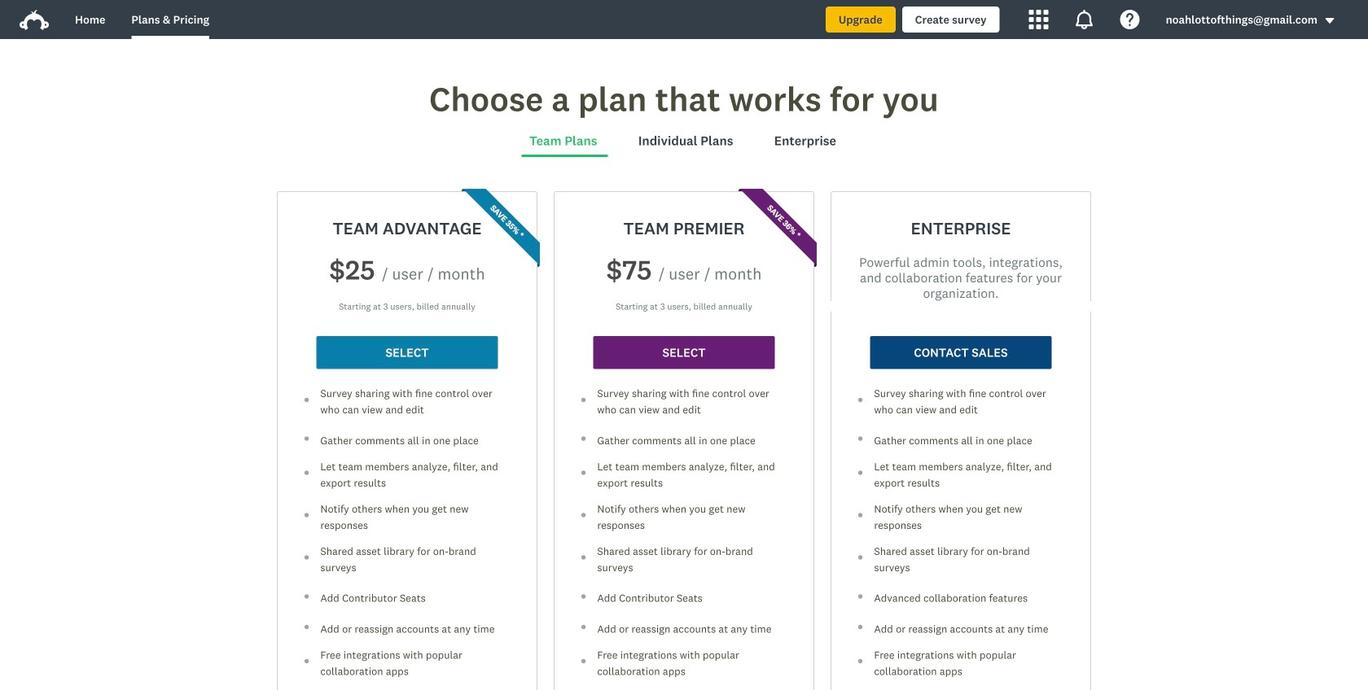 Task type: vqa. For each thing, say whether or not it's contained in the screenshot.
1st THE "FOLDERS" ICON from the bottom
no



Task type: locate. For each thing, give the bounding box(es) containing it.
dropdown arrow image
[[1324, 15, 1335, 26]]

products icon image
[[1029, 10, 1048, 29], [1075, 10, 1094, 29]]

1 horizontal spatial products icon image
[[1075, 10, 1094, 29]]

1 products icon image from the left
[[1029, 10, 1048, 29]]

surveymonkey logo image
[[20, 10, 49, 30]]

help icon image
[[1120, 10, 1140, 29]]

0 horizontal spatial products icon image
[[1029, 10, 1048, 29]]



Task type: describe. For each thing, give the bounding box(es) containing it.
2 products icon image from the left
[[1075, 10, 1094, 29]]



